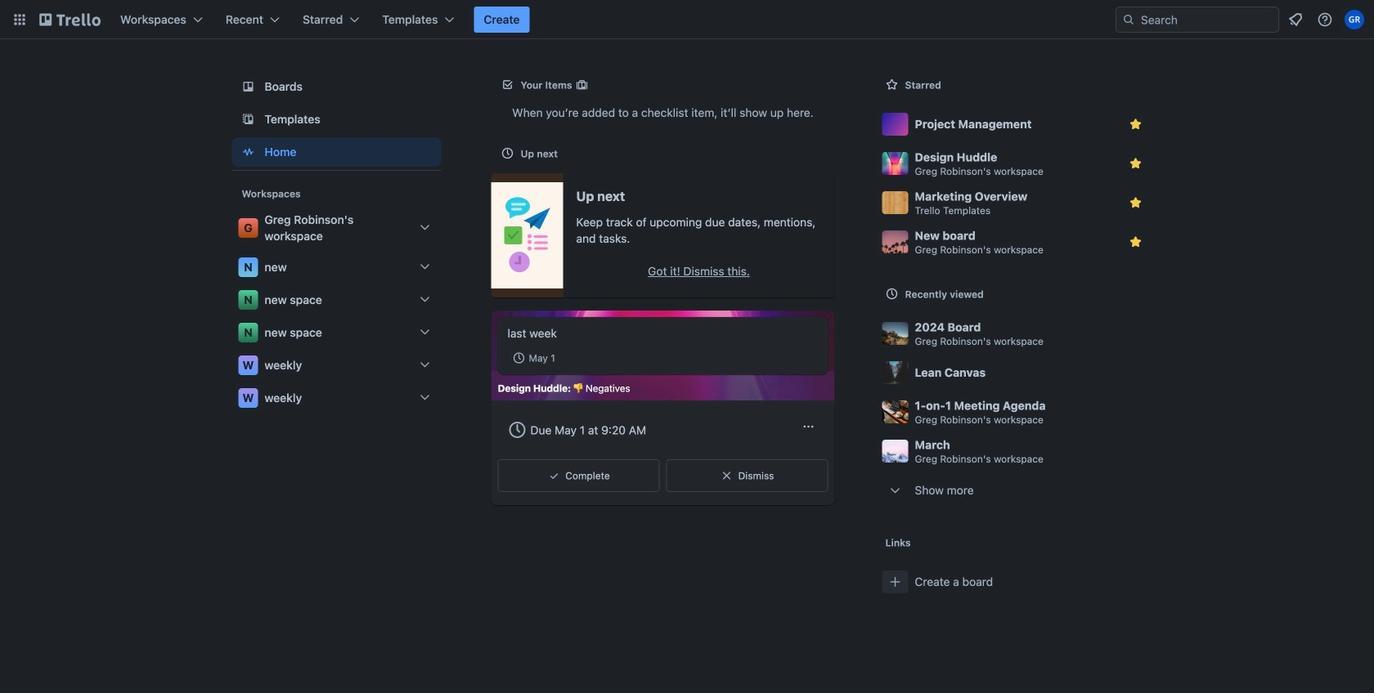 Task type: describe. For each thing, give the bounding box(es) containing it.
click to unstar new board. it will be removed from your starred list. image
[[1128, 234, 1144, 250]]

greg robinson (gregrobinson96) image
[[1345, 10, 1364, 29]]

click to unstar marketing overview. it will be removed from your starred list. image
[[1128, 195, 1144, 211]]

click to unstar design huddle. it will be removed from your starred list. image
[[1128, 155, 1144, 172]]

back to home image
[[39, 7, 101, 33]]

click to unstar project management. it will be removed from your starred list. image
[[1128, 116, 1144, 133]]

primary element
[[0, 0, 1374, 39]]

template board image
[[238, 110, 258, 129]]



Task type: vqa. For each thing, say whether or not it's contained in the screenshot.
click to unstar this board. it will be removed from your starred list. image
no



Task type: locate. For each thing, give the bounding box(es) containing it.
board image
[[238, 77, 258, 97]]

0 notifications image
[[1286, 10, 1305, 29]]

open information menu image
[[1317, 11, 1333, 28]]

search image
[[1122, 13, 1135, 26]]

home image
[[238, 142, 258, 162]]

Search field
[[1135, 8, 1278, 31]]



